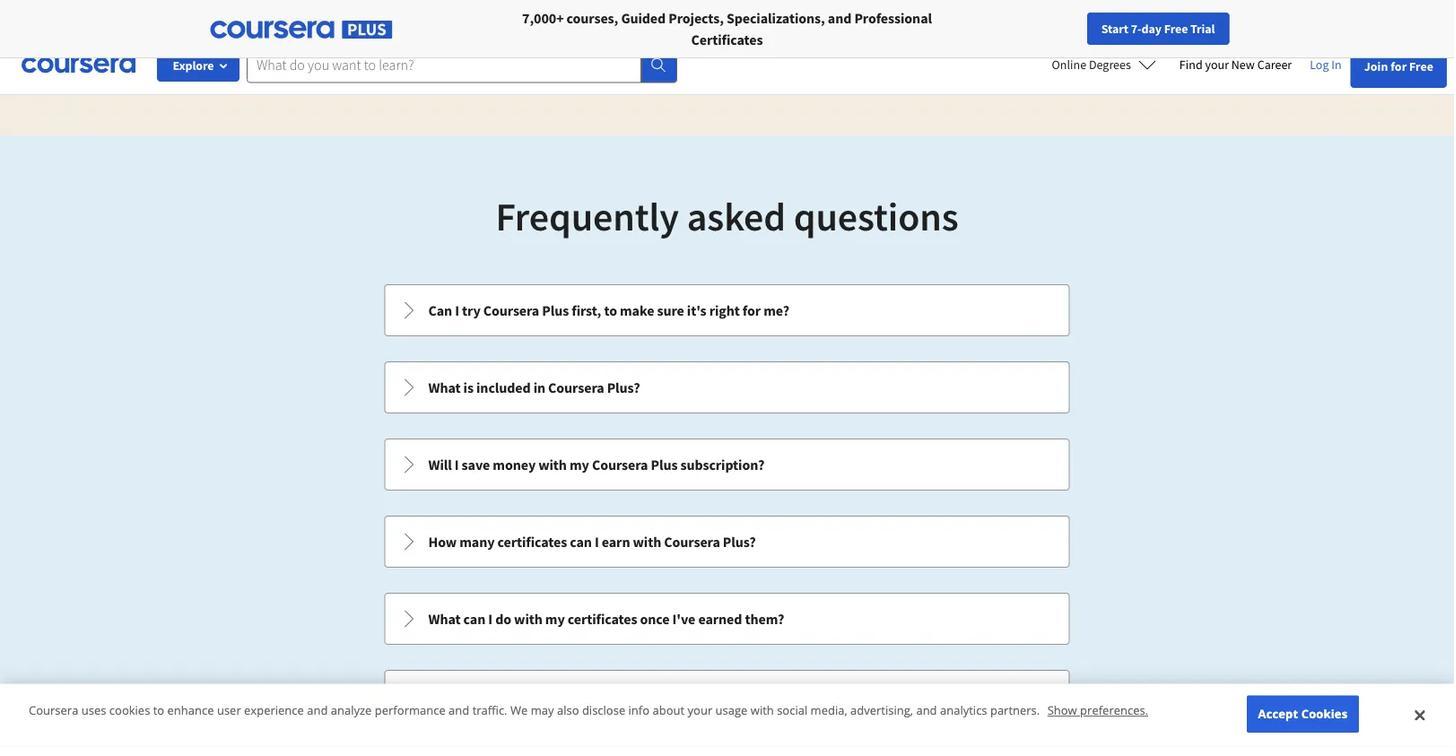 Task type: locate. For each thing, give the bounding box(es) containing it.
with right 'money'
[[538, 456, 567, 474]]

my inside dropdown button
[[570, 456, 589, 474]]

we
[[510, 702, 528, 718]]

explore
[[173, 57, 214, 74]]

many
[[460, 533, 495, 551]]

1 vertical spatial plus
[[651, 456, 678, 474]]

coursera right earn
[[664, 533, 720, 551]]

what left is
[[428, 379, 461, 396]]

my for certificates
[[545, 610, 565, 628]]

to right first,
[[604, 301, 617, 319]]

0 horizontal spatial free
[[1164, 21, 1188, 37]]

i
[[455, 301, 459, 319], [455, 456, 459, 474], [595, 533, 599, 551], [488, 610, 493, 628]]

degrees
[[1089, 57, 1131, 73]]

what left do
[[428, 610, 461, 628]]

what for what can i do with my certificates once i've earned them?
[[428, 610, 461, 628]]

show preferences. link
[[1047, 702, 1148, 718]]

with right do
[[514, 610, 543, 628]]

coursera right try at the top left
[[483, 301, 539, 319]]

0 horizontal spatial for
[[743, 301, 761, 319]]

1 vertical spatial to
[[153, 702, 164, 718]]

user
[[217, 702, 241, 718]]

for link
[[380, 0, 498, 36]]

save
[[462, 456, 490, 474]]

also
[[557, 702, 579, 718]]

cookies
[[109, 702, 150, 718]]

1 vertical spatial for
[[743, 301, 761, 319]]

log in
[[1310, 57, 1342, 73]]

coursera right in at the bottom left of the page
[[548, 379, 604, 396]]

1 vertical spatial your
[[688, 702, 712, 718]]

info
[[628, 702, 650, 718]]

first,
[[572, 301, 601, 319]]

certificates left once
[[568, 610, 637, 628]]

0 vertical spatial my
[[570, 456, 589, 474]]

my right do
[[545, 610, 565, 628]]

i left earn
[[595, 533, 599, 551]]

free right day
[[1164, 21, 1188, 37]]

for left me? in the right of the page
[[743, 301, 761, 319]]

0 vertical spatial for
[[1391, 58, 1407, 74]]

is
[[463, 379, 474, 396]]

1 horizontal spatial plus
[[651, 456, 678, 474]]

1 vertical spatial free
[[1409, 58, 1433, 74]]

0 horizontal spatial to
[[153, 702, 164, 718]]

0 horizontal spatial can
[[463, 610, 486, 628]]

and left professional
[[828, 9, 852, 27]]

1 horizontal spatial for
[[387, 9, 407, 27]]

cookies
[[1301, 706, 1348, 722]]

list containing can i try coursera plus first, to make sure it's right for me?
[[383, 283, 1072, 747]]

plus left first,
[[542, 301, 569, 319]]

i right will
[[455, 456, 459, 474]]

find your new career
[[1180, 57, 1292, 73]]

coursera plus image
[[210, 21, 392, 39]]

coursera
[[483, 301, 539, 319], [548, 379, 604, 396], [592, 456, 648, 474], [664, 533, 720, 551], [29, 702, 78, 718]]

your right about
[[688, 702, 712, 718]]

0 horizontal spatial plus?
[[607, 379, 640, 396]]

1 vertical spatial what
[[428, 610, 461, 628]]

my for coursera
[[570, 456, 589, 474]]

plus? inside dropdown button
[[607, 379, 640, 396]]

banner navigation
[[14, 0, 505, 36]]

1 horizontal spatial to
[[604, 301, 617, 319]]

list
[[383, 283, 1072, 747]]

my inside 'dropdown button'
[[545, 610, 565, 628]]

will
[[428, 456, 452, 474]]

1 vertical spatial can
[[463, 610, 486, 628]]

0 vertical spatial free
[[1164, 21, 1188, 37]]

0 horizontal spatial for
[[265, 9, 285, 27]]

for for for universities
[[265, 9, 285, 27]]

1 horizontal spatial plus?
[[723, 533, 756, 551]]

to
[[604, 301, 617, 319], [153, 702, 164, 718]]

and
[[828, 9, 852, 27], [307, 702, 328, 718], [449, 702, 469, 718], [916, 702, 937, 718]]

my
[[570, 456, 589, 474], [545, 610, 565, 628]]

coursera up earn
[[592, 456, 648, 474]]

can left do
[[463, 610, 486, 628]]

1 vertical spatial my
[[545, 610, 565, 628]]

0 horizontal spatial my
[[545, 610, 565, 628]]

1 vertical spatial certificates
[[568, 610, 637, 628]]

2 for from the left
[[387, 9, 407, 27]]

what inside 'dropdown button'
[[428, 610, 461, 628]]

0 vertical spatial your
[[1205, 57, 1229, 73]]

free
[[1164, 21, 1188, 37], [1409, 58, 1433, 74]]

1 vertical spatial plus?
[[723, 533, 756, 551]]

make
[[620, 301, 654, 319]]

it's
[[687, 301, 706, 319]]

0 vertical spatial plus?
[[607, 379, 640, 396]]

plus? down make
[[607, 379, 640, 396]]

i've
[[672, 610, 695, 628]]

can left earn
[[570, 533, 592, 551]]

my right 'money'
[[570, 456, 589, 474]]

to right cookies
[[153, 702, 164, 718]]

frequently asked questions
[[496, 191, 959, 241]]

certificates inside 'dropdown button'
[[568, 610, 637, 628]]

businesses link
[[141, 0, 244, 36]]

find
[[1180, 57, 1203, 73]]

1 horizontal spatial my
[[570, 456, 589, 474]]

what inside dropdown button
[[428, 379, 461, 396]]

with right earn
[[633, 533, 661, 551]]

for
[[1391, 58, 1407, 74], [743, 301, 761, 319]]

join for free
[[1364, 58, 1433, 74]]

can i try coursera plus first, to make sure it's right for me?
[[428, 301, 789, 319]]

0 vertical spatial can
[[570, 533, 592, 551]]

for left universities
[[265, 9, 285, 27]]

0 vertical spatial certificates
[[497, 533, 567, 551]]

may
[[531, 702, 554, 718]]

None search field
[[247, 47, 677, 83]]

coursera image
[[22, 50, 135, 79]]

What do you want to learn? text field
[[247, 47, 641, 83]]

do
[[495, 610, 511, 628]]

start
[[1101, 21, 1129, 37]]

what
[[428, 379, 461, 396], [428, 610, 461, 628]]

1 horizontal spatial for
[[1391, 58, 1407, 74]]

preferences.
[[1080, 702, 1148, 718]]

1 for from the left
[[265, 9, 285, 27]]

1 what from the top
[[428, 379, 461, 396]]

2 what from the top
[[428, 610, 461, 628]]

your
[[1205, 57, 1229, 73], [688, 702, 712, 718]]

can
[[570, 533, 592, 551], [463, 610, 486, 628]]

your right the find
[[1205, 57, 1229, 73]]

for
[[265, 9, 285, 27], [387, 9, 407, 27]]

1 horizontal spatial your
[[1205, 57, 1229, 73]]

certificates right many
[[497, 533, 567, 551]]

earned
[[698, 610, 742, 628]]

can
[[428, 301, 452, 319]]

sure
[[657, 301, 684, 319]]

right
[[709, 301, 740, 319]]

can i try coursera plus first, to make sure it's right for me? button
[[385, 285, 1069, 335]]

and left traffic.
[[449, 702, 469, 718]]

for up what do you want to learn? text box
[[387, 9, 407, 27]]

and left 'analytics'
[[916, 702, 937, 718]]

how many certificates can i earn with coursera plus? button
[[385, 517, 1069, 567]]

certificates
[[497, 533, 567, 551], [568, 610, 637, 628]]

free right join
[[1409, 58, 1433, 74]]

1 horizontal spatial can
[[570, 533, 592, 551]]

0 vertical spatial what
[[428, 379, 461, 396]]

performance
[[375, 702, 446, 718]]

plus? down the will i save money with my coursera plus subscription? dropdown button
[[723, 533, 756, 551]]

i left do
[[488, 610, 493, 628]]

with
[[538, 456, 567, 474], [633, 533, 661, 551], [514, 610, 543, 628], [751, 702, 774, 718]]

plus left subscription?
[[651, 456, 678, 474]]

for right join
[[1391, 58, 1407, 74]]

0 vertical spatial to
[[604, 301, 617, 319]]

0 vertical spatial plus
[[542, 301, 569, 319]]



Task type: describe. For each thing, give the bounding box(es) containing it.
partners.
[[990, 702, 1040, 718]]

how many certificates can i earn with coursera plus?
[[428, 533, 756, 551]]

join
[[1364, 58, 1388, 74]]

with inside 'dropdown button'
[[514, 610, 543, 628]]

specializations,
[[727, 9, 825, 27]]

analytics
[[940, 702, 987, 718]]

social
[[777, 702, 808, 718]]

try
[[462, 301, 481, 319]]

for universities
[[265, 9, 358, 27]]

7-
[[1131, 21, 1142, 37]]

find your new career link
[[1171, 54, 1301, 76]]

uses
[[81, 702, 106, 718]]

traffic.
[[472, 702, 507, 718]]

1 horizontal spatial free
[[1409, 58, 1433, 74]]

money
[[493, 456, 536, 474]]

questions
[[794, 191, 959, 241]]

once
[[640, 610, 670, 628]]

start 7-day free trial button
[[1087, 13, 1229, 45]]

plus? inside dropdown button
[[723, 533, 756, 551]]

what for what is included in coursera plus?
[[428, 379, 461, 396]]

in
[[1332, 57, 1342, 73]]

explore button
[[157, 49, 240, 82]]

how
[[428, 533, 457, 551]]

career
[[1257, 57, 1292, 73]]

me?
[[764, 301, 789, 319]]

coursera left uses
[[29, 702, 78, 718]]

enhance
[[167, 702, 214, 718]]

certificates inside dropdown button
[[497, 533, 567, 551]]

what can i do with my certificates once i've earned them? button
[[385, 594, 1069, 644]]

online degrees
[[1052, 57, 1131, 73]]

professional
[[854, 9, 932, 27]]

and left analyze
[[307, 702, 328, 718]]

experience
[[244, 702, 304, 718]]

with left social
[[751, 702, 774, 718]]

free inside button
[[1164, 21, 1188, 37]]

can inside dropdown button
[[570, 533, 592, 551]]

earn
[[602, 533, 630, 551]]

frequently
[[496, 191, 679, 241]]

coursera uses cookies to enhance user experience and analyze performance and traffic. we may also disclose info about your usage with social media, advertising, and analytics partners. show preferences.
[[29, 702, 1148, 718]]

day
[[1142, 21, 1162, 37]]

universities
[[288, 9, 358, 27]]

what is included in coursera plus? button
[[385, 362, 1069, 413]]

guided
[[621, 9, 666, 27]]

trial
[[1190, 21, 1215, 37]]

accept cookies
[[1258, 706, 1348, 722]]

start 7-day free trial
[[1101, 21, 1215, 37]]

new
[[1231, 57, 1255, 73]]

and inside 7,000+ courses, guided projects, specializations, and professional certificates
[[828, 9, 852, 27]]

can inside 'dropdown button'
[[463, 610, 486, 628]]

analyze
[[331, 702, 372, 718]]

courses,
[[567, 9, 618, 27]]

about
[[653, 702, 685, 718]]

accept cookies button
[[1247, 696, 1359, 733]]

coursera inside dropdown button
[[548, 379, 604, 396]]

log
[[1310, 57, 1329, 73]]

join for free link
[[1351, 45, 1447, 88]]

log in link
[[1301, 54, 1351, 75]]

subscription?
[[680, 456, 765, 474]]

show
[[1047, 702, 1077, 718]]

media,
[[811, 702, 847, 718]]

will i save money with my coursera plus subscription? button
[[385, 440, 1069, 490]]

0 horizontal spatial plus
[[542, 301, 569, 319]]

advertising,
[[850, 702, 913, 718]]

what is included in coursera plus?
[[428, 379, 640, 396]]

online
[[1052, 57, 1086, 73]]

them?
[[745, 610, 784, 628]]

for for for
[[387, 9, 407, 27]]

projects,
[[668, 9, 724, 27]]

for inside dropdown button
[[743, 301, 761, 319]]

i inside 'dropdown button'
[[488, 610, 493, 628]]

certificates
[[691, 30, 763, 48]]

in
[[533, 379, 545, 396]]

will i save money with my coursera plus subscription?
[[428, 456, 765, 474]]

online degrees button
[[1037, 45, 1171, 84]]

i left try at the top left
[[455, 301, 459, 319]]

asked
[[687, 191, 786, 241]]

included
[[476, 379, 531, 396]]

accept
[[1258, 706, 1298, 722]]

disclose
[[582, 702, 625, 718]]

your inside find your new career link
[[1205, 57, 1229, 73]]

to inside dropdown button
[[604, 301, 617, 319]]

usage
[[715, 702, 748, 718]]

7,000+
[[522, 9, 564, 27]]

7,000+ courses, guided projects, specializations, and professional certificates
[[522, 9, 932, 48]]

businesses
[[168, 9, 237, 27]]

0 horizontal spatial your
[[688, 702, 712, 718]]

what can i do with my certificates once i've earned them?
[[428, 610, 784, 628]]



Task type: vqa. For each thing, say whether or not it's contained in the screenshot.
"help center" icon
no



